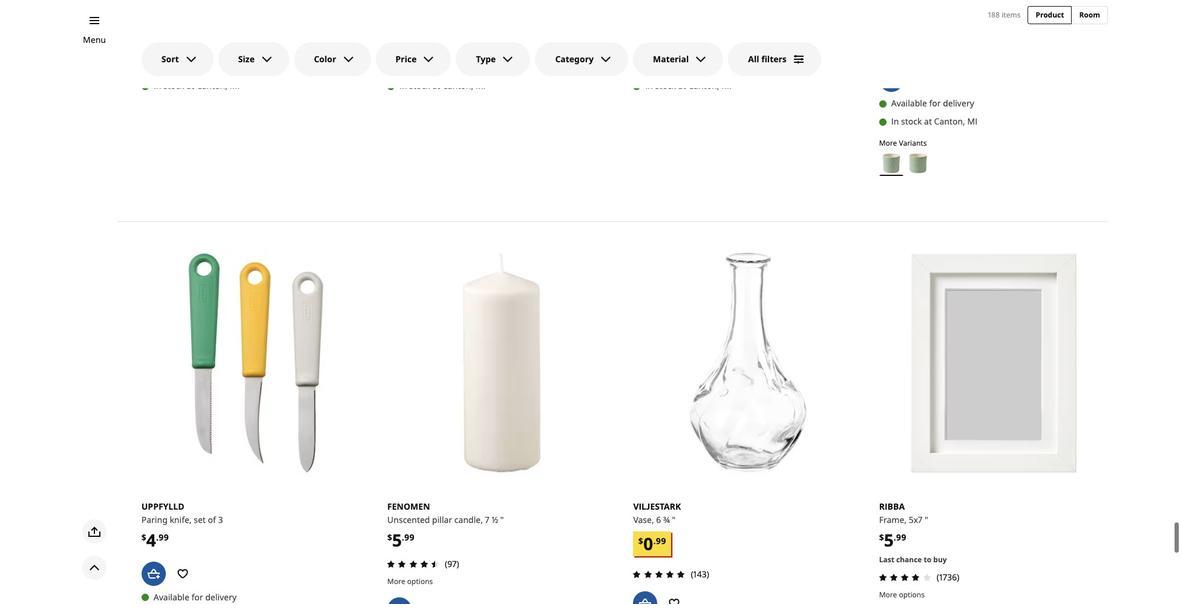 Task type: describe. For each thing, give the bounding box(es) containing it.
$ inside uppfylld paring knife, set of 3 $ 4 . 99
[[141, 531, 146, 543]]

fenomen unscented pillar candle, natural, 7 ½ " image
[[387, 248, 616, 477]]

items
[[1002, 9, 1021, 20]]

stock for save to favorites, uppfylld, grater with container, set of 4 image
[[409, 79, 430, 91]]

more for frame,
[[879, 589, 897, 600]]

mi for save to favorites, smycka, artificial bouquet icon
[[722, 79, 732, 91]]

$ inside fenomen unscented pillar candle, 7 ½ " $ 5 . 99
[[387, 531, 392, 543]]

$ inside $ 0 . 99
[[638, 535, 643, 546]]

uppfylld paring knife, set of 3, mixed colors image
[[141, 248, 370, 477]]

fenomen
[[387, 501, 430, 512]]

. inside $ 0 . 99
[[653, 535, 656, 546]]

at for the save to favorites, gokvällå, cushion cover image
[[186, 79, 194, 91]]

type button
[[456, 42, 530, 76]]

color
[[314, 53, 336, 65]]

188
[[988, 9, 1000, 20]]

knife,
[[170, 514, 192, 526]]

(1736)
[[937, 571, 960, 583]]

in for add to bag, uppfylld, grater with container, set of 4 image
[[399, 79, 407, 91]]

(97)
[[445, 558, 459, 569]]

viljestark
[[633, 501, 681, 512]]

in stock at canton, mi for save to favorites, uppfylld, grater with container, set of 4 image
[[399, 79, 486, 91]]

5x7
[[909, 514, 922, 526]]

. inside uppfylld paring knife, set of 3 $ 4 . 99
[[156, 531, 159, 543]]

(143)
[[691, 568, 709, 580]]

save to favorites, smycka, artificial bouquet image
[[662, 32, 687, 56]]

save to favorites, gokvällå, cushion cover image
[[171, 32, 195, 56]]

in for the add to bag, gokvällå, cushion cover icon
[[154, 79, 161, 91]]

more options for (97)
[[387, 576, 433, 586]]

delivery for save to favorites, smycka, artificial bouquet icon
[[697, 61, 728, 73]]

6
[[656, 514, 661, 526]]

product button
[[1028, 6, 1072, 24]]

for for save to favorites, smycka, artificial bouquet icon
[[683, 61, 695, 73]]

color button
[[294, 42, 371, 76]]

4
[[146, 529, 156, 552]]

available for save to favorites, smycka, artificial bouquet icon
[[645, 61, 681, 73]]

size button
[[218, 42, 289, 76]]

candle,
[[454, 514, 483, 526]]

material button
[[633, 42, 723, 76]]

more for unscented pillar candle,
[[387, 576, 405, 586]]

set
[[194, 514, 206, 526]]

more variants
[[879, 138, 927, 148]]

188 items
[[988, 9, 1021, 20]]

stock up variants
[[901, 115, 922, 127]]

room button
[[1071, 6, 1108, 24]]

delivery for the save to favorites, gokvällå, cushion cover image
[[205, 61, 237, 73]]

add to bag, fenomen, unscented pillar candle image
[[387, 597, 412, 605]]

filters
[[761, 53, 787, 65]]

. inside fenomen unscented pillar candle, 7 ½ " $ 5 . 99
[[402, 531, 404, 543]]

available down save to favorites, uppfylld, paring knife, set of 3 icon at the left of the page
[[154, 591, 189, 602]]

save to favorites, viljestark, vase image
[[662, 591, 687, 605]]

99 inside uppfylld paring knife, set of 3 $ 4 . 99
[[159, 531, 169, 543]]

ribba
[[879, 501, 905, 512]]

all filters button
[[728, 42, 821, 76]]

at for save to favorites, smycka, artificial bouquet icon
[[678, 79, 686, 91]]

chance
[[896, 554, 922, 564]]

mi for the save to favorites, gokvällå, cushion cover image
[[230, 79, 240, 91]]

save to favorites, uppfylld, grater with container, set of 4 image
[[416, 32, 441, 56]]

price button
[[376, 42, 451, 76]]

add to bag, gokvällå, cushion cover image
[[141, 32, 166, 56]]

ribba frame, white, 5x7 " image
[[879, 248, 1108, 477]]

buy
[[933, 554, 947, 564]]

canton, for the save to favorites, gokvällå, cushion cover image
[[196, 79, 228, 91]]

options for (97)
[[407, 576, 433, 586]]

in up more variants
[[891, 115, 899, 127]]

fenomen unscented pillar candle, 7 ½ " $ 5 . 99
[[387, 501, 504, 552]]

99 inside ribba frame, 5x7 " $ 5 . 99
[[896, 531, 906, 543]]

paring
[[141, 514, 167, 526]]

available for delivery down save to favorites, uppfylld, paring knife, set of 3 icon at the left of the page
[[154, 591, 237, 602]]

canton, for save to favorites, uppfylld, grater with container, set of 4 image
[[442, 79, 473, 91]]

add to bag, uppfylld, grater with container, set of 4 image
[[387, 32, 412, 56]]

available for delivery for save to favorites, uppfylld, grater with container, set of 4 image
[[399, 61, 482, 73]]



Task type: vqa. For each thing, say whether or not it's contained in the screenshot.
"
yes



Task type: locate. For each thing, give the bounding box(es) containing it.
available for save to favorites, uppfylld, grater with container, set of 4 image
[[399, 61, 435, 73]]

available for delivery for the save to favorites, gokvällå, cushion cover image
[[154, 61, 237, 73]]

options down review: 4.2 out of 5 stars. total reviews: 1736 image
[[899, 589, 925, 600]]

unscented
[[387, 514, 430, 526]]

99 right 4
[[159, 531, 169, 543]]

2 vertical spatial more
[[879, 589, 897, 600]]

viljestark vase, clear glass, 6 ¾ " image
[[633, 248, 862, 477]]

1 horizontal spatial options
[[899, 589, 925, 600]]

3 " from the left
[[925, 514, 928, 526]]

more down review: 4.2 out of 5 stars. total reviews: 1736 image
[[879, 589, 897, 600]]

available down the save to favorites, gokvällå, cushion cover image
[[154, 61, 189, 73]]

more left variants
[[879, 138, 897, 148]]

for
[[192, 61, 203, 73], [437, 61, 449, 73], [683, 61, 695, 73], [929, 97, 941, 108], [192, 591, 203, 602]]

. down paring
[[156, 531, 159, 543]]

available for delivery down save to favorites, uppfylld, grater with container, set of 4 image
[[399, 61, 482, 73]]

canton,
[[196, 79, 228, 91], [442, 79, 473, 91], [688, 79, 719, 91], [934, 115, 965, 127]]

mi for save to favorites, uppfylld, grater with container, set of 4 image
[[476, 79, 486, 91]]

$ down unscented
[[387, 531, 392, 543]]

1 vertical spatial more options
[[879, 589, 925, 600]]

0 horizontal spatial options
[[407, 576, 433, 586]]

1 horizontal spatial more options
[[879, 589, 925, 600]]

0 vertical spatial more
[[879, 138, 897, 148]]

2 " from the left
[[672, 514, 676, 526]]

1 vertical spatial more
[[387, 576, 405, 586]]

type
[[476, 53, 496, 65]]

2 horizontal spatial "
[[925, 514, 928, 526]]

available for delivery down the save to favorites, gokvällå, cushion cover image
[[154, 61, 237, 73]]

.
[[156, 531, 159, 543], [402, 531, 404, 543], [894, 531, 896, 543], [653, 535, 656, 546]]

" inside ribba frame, 5x7 " $ 5 . 99
[[925, 514, 928, 526]]

" right 5x7
[[925, 514, 928, 526]]

in for add to bag, smycka, artificial bouquet icon
[[645, 79, 653, 91]]

viljestark vase, 6 ¾ "
[[633, 501, 681, 526]]

review: 4.2 out of 5 stars. total reviews: 1736 image
[[876, 570, 934, 584]]

delivery for save to favorites, uppfylld, grater with container, set of 4 image
[[451, 61, 482, 73]]

stock down material
[[655, 79, 676, 91]]

more options down review: 4.2 out of 5 stars. total reviews: 1736 image
[[879, 589, 925, 600]]

in down material
[[645, 79, 653, 91]]

in
[[154, 79, 161, 91], [399, 79, 407, 91], [645, 79, 653, 91], [891, 115, 899, 127]]

at down material button
[[678, 79, 686, 91]]

in stock at canton, mi down sort button
[[154, 79, 240, 91]]

ribba frame, 5x7 " $ 5 . 99
[[879, 501, 928, 552]]

add to bag, viljestark, vase image
[[633, 591, 657, 605]]

options for (1736)
[[899, 589, 925, 600]]

3
[[218, 514, 223, 526]]

" right ¾
[[672, 514, 676, 526]]

0 vertical spatial more options
[[387, 576, 433, 586]]

stock
[[163, 79, 184, 91], [409, 79, 430, 91], [655, 79, 676, 91], [901, 115, 922, 127]]

2 5 from the left
[[884, 529, 894, 552]]

last chance to buy
[[879, 554, 947, 564]]

in stock at canton, mi
[[154, 79, 240, 91], [399, 79, 486, 91], [645, 79, 732, 91], [891, 115, 978, 127]]

variants
[[899, 138, 927, 148]]

. inside ribba frame, 5x7 " $ 5 . 99
[[894, 531, 896, 543]]

all
[[748, 53, 759, 65]]

stock down price button
[[409, 79, 430, 91]]

uppfylld paring knife, set of 3 $ 4 . 99
[[141, 501, 223, 552]]

more options down review: 4.7 out of 5 stars. total reviews: 97 image
[[387, 576, 433, 586]]

size
[[238, 53, 255, 65]]

99
[[159, 531, 169, 543], [404, 531, 415, 543], [896, 531, 906, 543], [656, 535, 666, 546]]

at for save to favorites, uppfylld, grater with container, set of 4 image
[[432, 79, 440, 91]]

save to favorites, uppfylld, paring knife, set of 3 image
[[171, 561, 195, 586]]

last
[[879, 554, 894, 564]]

$ down paring
[[141, 531, 146, 543]]

in stock at canton, mi up variants
[[891, 115, 978, 127]]

uppfylld
[[141, 501, 184, 512]]

. down unscented
[[402, 531, 404, 543]]

at down sort button
[[186, 79, 194, 91]]

0 horizontal spatial "
[[500, 514, 504, 526]]

0 horizontal spatial more options
[[387, 576, 433, 586]]

in down price on the left top
[[399, 79, 407, 91]]

available down save to favorites, smycka, artificial bouquet icon
[[645, 61, 681, 73]]

more
[[879, 138, 897, 148], [387, 576, 405, 586], [879, 589, 897, 600]]

of
[[208, 514, 216, 526]]

$ down frame,
[[879, 531, 884, 543]]

. down vase,
[[653, 535, 656, 546]]

5
[[392, 529, 402, 552], [884, 529, 894, 552]]

more options
[[387, 576, 433, 586], [879, 589, 925, 600]]

available down add to bag, chiafrön, plant pot icon
[[891, 97, 927, 108]]

at
[[186, 79, 194, 91], [432, 79, 440, 91], [678, 79, 686, 91], [924, 115, 932, 127]]

stock for save to favorites, smycka, artificial bouquet icon
[[655, 79, 676, 91]]

sort button
[[141, 42, 213, 76]]

½
[[492, 514, 498, 526]]

in stock at canton, mi down price button
[[399, 79, 486, 91]]

in stock at canton, mi for save to favorites, smycka, artificial bouquet icon
[[645, 79, 732, 91]]

available for delivery for save to favorites, smycka, artificial bouquet icon
[[645, 61, 728, 73]]

review: 4.7 out of 5 stars. total reviews: 97 image
[[384, 557, 442, 571]]

product
[[1036, 10, 1064, 20]]

add to bag, smycka, artificial bouquet image
[[633, 32, 657, 56]]

available for delivery down save to favorites, smycka, artificial bouquet icon
[[645, 61, 728, 73]]

price
[[396, 53, 417, 65]]

at down price button
[[432, 79, 440, 91]]

add to bag, uppfylld, paring knife, set of 3 image
[[141, 561, 166, 586]]

99 inside fenomen unscented pillar candle, 7 ½ " $ 5 . 99
[[404, 531, 415, 543]]

99 down frame,
[[896, 531, 906, 543]]

¾
[[663, 514, 670, 526]]

category
[[555, 53, 594, 65]]

1 horizontal spatial 5
[[884, 529, 894, 552]]

menu
[[83, 34, 106, 45]]

at up variants
[[924, 115, 932, 127]]

$
[[141, 531, 146, 543], [387, 531, 392, 543], [879, 531, 884, 543], [638, 535, 643, 546]]

1 vertical spatial options
[[899, 589, 925, 600]]

vase,
[[633, 514, 654, 526]]

$ inside ribba frame, 5x7 " $ 5 . 99
[[879, 531, 884, 543]]

$ 0 . 99
[[638, 532, 666, 555]]

0 horizontal spatial 5
[[392, 529, 402, 552]]

options
[[407, 576, 433, 586], [899, 589, 925, 600]]

5 down unscented
[[392, 529, 402, 552]]

mi
[[230, 79, 240, 91], [476, 79, 486, 91], [722, 79, 732, 91], [967, 115, 978, 127]]

pillar
[[432, 514, 452, 526]]

category button
[[535, 42, 628, 76]]

available for delivery up variants
[[891, 97, 974, 108]]

available
[[154, 61, 189, 73], [399, 61, 435, 73], [645, 61, 681, 73], [891, 97, 927, 108], [154, 591, 189, 602]]

delivery
[[205, 61, 237, 73], [451, 61, 482, 73], [697, 61, 728, 73], [943, 97, 974, 108], [205, 591, 237, 602]]

. down frame,
[[894, 531, 896, 543]]

to
[[924, 554, 932, 564]]

more options for (1736)
[[879, 589, 925, 600]]

room
[[1079, 10, 1100, 20]]

stock down sort button
[[163, 79, 184, 91]]

5 up last at the bottom right of the page
[[884, 529, 894, 552]]

more up add to bag, fenomen, unscented pillar candle icon
[[387, 576, 405, 586]]

5 inside ribba frame, 5x7 " $ 5 . 99
[[884, 529, 894, 552]]

chiafrön plant pot, indoor/outdoor green, 4 ¾ " image
[[908, 153, 928, 173]]

available for delivery
[[154, 61, 237, 73], [399, 61, 482, 73], [645, 61, 728, 73], [891, 97, 974, 108], [154, 591, 237, 602]]

1 horizontal spatial "
[[672, 514, 676, 526]]

99 right '0'
[[656, 535, 666, 546]]

"
[[500, 514, 504, 526], [672, 514, 676, 526], [925, 514, 928, 526]]

all filters
[[748, 53, 787, 65]]

in stock at canton, mi for the save to favorites, gokvällå, cushion cover image
[[154, 79, 240, 91]]

available down save to favorites, uppfylld, grater with container, set of 4 image
[[399, 61, 435, 73]]

1 " from the left
[[500, 514, 504, 526]]

available for the save to favorites, gokvällå, cushion cover image
[[154, 61, 189, 73]]

material
[[653, 53, 689, 65]]

menu button
[[83, 33, 106, 47]]

add to bag, chiafrön, plant pot image
[[879, 67, 903, 92]]

options down review: 4.7 out of 5 stars. total reviews: 97 image
[[407, 576, 433, 586]]

" inside fenomen unscented pillar candle, 7 ½ " $ 5 . 99
[[500, 514, 504, 526]]

review: 4.9 out of 5 stars. total reviews: 143 image
[[630, 567, 688, 582]]

sort
[[161, 53, 179, 65]]

" right ½
[[500, 514, 504, 526]]

7
[[485, 514, 489, 526]]

1 5 from the left
[[392, 529, 402, 552]]

canton, for save to favorites, smycka, artificial bouquet icon
[[688, 79, 719, 91]]

in stock at canton, mi down material button
[[645, 79, 732, 91]]

99 down unscented
[[404, 531, 415, 543]]

0
[[643, 532, 653, 555]]

0 vertical spatial options
[[407, 576, 433, 586]]

5 inside fenomen unscented pillar candle, 7 ½ " $ 5 . 99
[[392, 529, 402, 552]]

frame,
[[879, 514, 907, 526]]

" inside viljestark vase, 6 ¾ "
[[672, 514, 676, 526]]

stock for the save to favorites, gokvällå, cushion cover image
[[163, 79, 184, 91]]

$ down vase,
[[638, 535, 643, 546]]

99 inside $ 0 . 99
[[656, 535, 666, 546]]

for for save to favorites, uppfylld, grater with container, set of 4 image
[[437, 61, 449, 73]]

in down sort button
[[154, 79, 161, 91]]

for for the save to favorites, gokvällå, cushion cover image
[[192, 61, 203, 73]]



